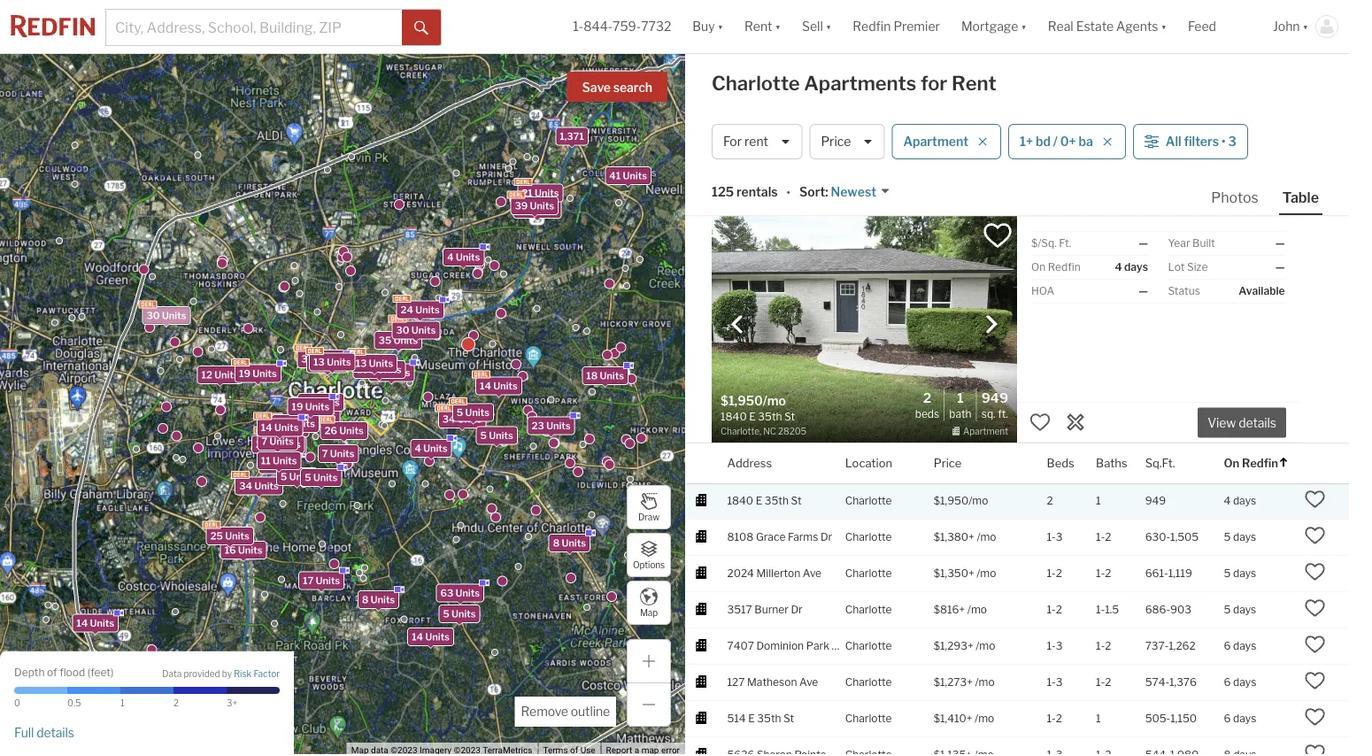 Task type: describe. For each thing, give the bounding box(es) containing it.
1,119
[[1169, 567, 1193, 580]]

1 horizontal spatial dr
[[821, 531, 833, 544]]

newest button
[[829, 184, 891, 201]]

ln
[[832, 640, 845, 653]]

5 ▾ from the left
[[1162, 19, 1167, 34]]

1- left 630-
[[1097, 531, 1106, 544]]

1- left 686-
[[1097, 604, 1106, 617]]

all
[[1166, 134, 1182, 149]]

0 horizontal spatial on redfin
[[1032, 261, 1081, 274]]

0 horizontal spatial 8
[[263, 459, 270, 471]]

0 vertical spatial 19 units
[[239, 368, 277, 380]]

/mo for $1,293+ /mo
[[976, 640, 996, 653]]

data provided by risk factor
[[162, 668, 280, 679]]

2 horizontal spatial 8 units
[[553, 538, 586, 549]]

/mo for $1,350+ /mo
[[977, 567, 997, 580]]

1 vertical spatial beds
[[1047, 457, 1075, 470]]

estate
[[1077, 19, 1114, 34]]

premier
[[894, 19, 941, 34]]

2 horizontal spatial 8
[[553, 538, 560, 549]]

City, Address, School, Building, ZIP search field
[[106, 10, 402, 45]]

x-out this home image
[[1066, 412, 1087, 433]]

remove outline button
[[515, 697, 616, 727]]

35 units
[[379, 335, 418, 346]]

next button image
[[983, 316, 1001, 333]]

days for 661-1,119
[[1234, 567, 1257, 580]]

18
[[587, 370, 598, 382]]

lot
[[1169, 261, 1186, 274]]

map
[[640, 608, 658, 618]]

rent inside dropdown button
[[745, 19, 773, 34]]

2024
[[728, 567, 754, 580]]

favorite this home image for 737-1,262
[[1305, 634, 1326, 655]]

2 vertical spatial 8 units
[[362, 594, 395, 606]]

buy ▾
[[693, 19, 724, 34]]

0 vertical spatial 8 units
[[263, 459, 296, 471]]

map region
[[0, 0, 748, 756]]

1- right $1,273+ /mo
[[1047, 676, 1056, 689]]

11 units
[[261, 455, 297, 467]]

location
[[846, 457, 893, 470]]

2 vertical spatial 8
[[362, 594, 369, 606]]

1 horizontal spatial 13
[[356, 358, 367, 369]]

▾ for mortgage ▾
[[1021, 19, 1027, 34]]

mortgage
[[962, 19, 1019, 34]]

1 vertical spatial price button
[[934, 444, 962, 483]]

0 horizontal spatial price
[[821, 134, 852, 149]]

21 units
[[522, 187, 559, 199]]

6 for 1,150
[[1225, 713, 1232, 726]]

2 vertical spatial 4 units
[[415, 443, 448, 455]]

of
[[47, 666, 57, 679]]

3 for 737-1,262
[[1056, 640, 1063, 653]]

35th for 1840
[[765, 495, 789, 508]]

remove outline
[[521, 705, 610, 720]]

ft. inside 949 sq. ft.
[[998, 407, 1009, 420]]

built
[[1193, 237, 1216, 250]]

44 units
[[518, 204, 557, 215]]

1 vertical spatial 16 units
[[265, 440, 302, 451]]

— for size
[[1276, 261, 1286, 274]]

/
[[1054, 134, 1058, 149]]

options
[[633, 560, 665, 571]]

0.5
[[67, 698, 81, 709]]

1- down "beds" button
[[1047, 531, 1056, 544]]

0 horizontal spatial 7
[[262, 436, 268, 447]]

provided
[[184, 668, 220, 679]]

favorite this home image for 630-1,505
[[1305, 525, 1326, 546]]

1 vertical spatial 30
[[396, 324, 410, 336]]

risk factor link
[[234, 668, 280, 680]]

view details
[[1208, 416, 1277, 431]]

0 vertical spatial 19
[[239, 368, 251, 380]]

apartment button
[[892, 124, 1002, 159]]

5 days for 630-1,505
[[1225, 531, 1257, 544]]

1- right the $1,293+ /mo
[[1047, 640, 1056, 653]]

155 units
[[357, 364, 402, 375]]

0 horizontal spatial 13
[[314, 357, 325, 368]]

photos button
[[1208, 188, 1280, 213]]

charlotte for 2024 millerton ave
[[846, 567, 892, 580]]

26 units
[[325, 425, 364, 437]]

burner
[[755, 604, 789, 617]]

127 matheson ave
[[728, 676, 819, 689]]

38 units
[[301, 354, 341, 365]]

risk
[[234, 668, 252, 679]]

23
[[532, 420, 545, 432]]

1 right 0.5
[[120, 698, 125, 709]]

1 vertical spatial dr
[[791, 604, 803, 617]]

1 vertical spatial price
[[934, 457, 962, 470]]

1 horizontal spatial 16
[[265, 440, 276, 451]]

— for built
[[1276, 237, 1286, 250]]

3517 burner dr
[[728, 604, 803, 617]]

redfin inside 'redfin premier' button
[[853, 19, 891, 34]]

all filters • 3 button
[[1134, 124, 1249, 159]]

25 units
[[210, 530, 250, 542]]

▾ for john ▾
[[1303, 19, 1309, 34]]

1,376
[[1170, 676, 1197, 689]]

1 horizontal spatial redfin
[[1048, 261, 1081, 274]]

661-
[[1146, 567, 1169, 580]]

mortgage ▾ button
[[951, 0, 1038, 53]]

0 vertical spatial ft.
[[1060, 237, 1072, 250]]

1+
[[1020, 134, 1034, 149]]

127
[[728, 676, 745, 689]]

949 sq. ft.
[[982, 390, 1009, 420]]

7732
[[641, 19, 672, 34]]

12
[[202, 369, 212, 381]]

1+ bd / 0+ ba button
[[1009, 124, 1126, 159]]

3 for 574-1,376
[[1056, 676, 1063, 689]]

1 horizontal spatial 13 units
[[356, 358, 393, 369]]

$1,380+ /mo
[[934, 531, 997, 544]]

737-
[[1146, 640, 1169, 653]]

1,875
[[310, 411, 336, 423]]

41
[[610, 170, 621, 182]]

6 days for 737-1,262
[[1225, 640, 1257, 653]]

submit search image
[[415, 21, 429, 35]]

depth of flood ( feet )
[[14, 666, 114, 679]]

charlotte right "ln"
[[846, 640, 892, 653]]

2 vertical spatial 16 units
[[225, 545, 263, 556]]

1 horizontal spatial 4 days
[[1225, 495, 1257, 508]]

• for rentals
[[787, 186, 791, 201]]

redfin inside "on redfin" button
[[1243, 457, 1279, 470]]

514
[[728, 713, 746, 726]]

1.5
[[1106, 604, 1120, 617]]

1- down 1-1.5
[[1097, 640, 1106, 653]]

$/sq.
[[1032, 237, 1057, 250]]

844-
[[584, 19, 613, 34]]

20
[[276, 418, 289, 429]]

favorite button image
[[983, 221, 1013, 251]]

e for 514
[[749, 713, 755, 726]]

st for 514 e 35th st
[[784, 713, 795, 726]]

details for view details
[[1239, 416, 1277, 431]]

5 days for 661-1,119
[[1225, 567, 1257, 580]]

▾ for sell ▾
[[826, 19, 832, 34]]

rent ▾ button
[[745, 0, 781, 53]]

days for 686-903
[[1234, 604, 1257, 617]]

full details
[[14, 725, 74, 740]]

on redfin button
[[1225, 444, 1289, 483]]

details for full details
[[37, 725, 74, 740]]

favorite this home image for 949
[[1305, 489, 1326, 510]]

1 horizontal spatial 7
[[322, 448, 328, 460]]

574-
[[1146, 676, 1170, 689]]

6 for 1,262
[[1225, 640, 1232, 653]]

1 vertical spatial rent
[[952, 71, 997, 95]]

rent
[[745, 134, 769, 149]]

1- left 1-1.5
[[1047, 604, 1056, 617]]

0 vertical spatial 16 units
[[302, 397, 340, 408]]

days for 574-1,376
[[1234, 676, 1257, 689]]

2 vertical spatial 16
[[225, 545, 236, 556]]

0+
[[1061, 134, 1077, 149]]

1-3 for $1,380+ /mo
[[1047, 531, 1063, 544]]

view
[[1208, 416, 1237, 431]]

millerton
[[757, 567, 801, 580]]

all filters • 3
[[1166, 134, 1237, 149]]

759-
[[613, 19, 641, 34]]

20 units
[[276, 418, 315, 429]]

real estate agents ▾ button
[[1038, 0, 1178, 53]]

17
[[303, 575, 314, 587]]

sort :
[[800, 185, 829, 200]]

0 horizontal spatial 4 days
[[1116, 261, 1149, 274]]

35th for 514
[[758, 713, 782, 726]]

1 horizontal spatial 7 units
[[322, 448, 355, 460]]

$1,950 /mo
[[934, 495, 989, 508]]

0
[[14, 698, 20, 709]]

map button
[[627, 581, 671, 625]]

charlotte for 514 e 35th st
[[846, 713, 892, 726]]

125
[[712, 185, 734, 200]]

/mo for $1,273+ /mo
[[976, 676, 995, 689]]

1 vertical spatial 34 units
[[239, 481, 279, 492]]

newest
[[831, 185, 877, 200]]

favorite this home image for 505-1,150
[[1305, 707, 1326, 728]]

days for 737-1,262
[[1234, 640, 1257, 653]]

63 units
[[441, 588, 480, 599]]

buy
[[693, 19, 715, 34]]

0 horizontal spatial price button
[[810, 124, 885, 159]]

5 days for 686-903
[[1225, 604, 1257, 617]]

redfin premier
[[853, 19, 941, 34]]

bd
[[1036, 134, 1051, 149]]

redfin premier button
[[843, 0, 951, 53]]

sort
[[800, 185, 826, 200]]

39
[[515, 200, 528, 212]]

1 down baths button
[[1097, 495, 1102, 508]]

686-
[[1146, 604, 1171, 617]]



Task type: vqa. For each thing, say whether or not it's contained in the screenshot.


Task type: locate. For each thing, give the bounding box(es) containing it.
630-
[[1146, 531, 1171, 544]]

1 vertical spatial 30 units
[[396, 324, 436, 336]]

baths
[[1097, 457, 1128, 470]]

1 vertical spatial 19
[[292, 401, 303, 413]]

1 horizontal spatial 34
[[443, 414, 456, 425]]

redfin down $/sq. ft.
[[1048, 261, 1081, 274]]

st
[[791, 495, 802, 508], [784, 713, 795, 726]]

on down view
[[1225, 457, 1240, 470]]

1 vertical spatial 16
[[265, 440, 276, 451]]

6 right 1,150
[[1225, 713, 1232, 726]]

days left lot
[[1125, 261, 1149, 274]]

34 units
[[443, 414, 482, 425], [239, 481, 279, 492]]

available
[[1239, 285, 1286, 298]]

0 vertical spatial 34 units
[[443, 414, 482, 425]]

beds
[[916, 407, 940, 420], [1047, 457, 1075, 470]]

949 up 630-
[[1146, 495, 1167, 508]]

1 up bath
[[958, 390, 964, 406]]

$1,273+
[[934, 676, 973, 689]]

on redfin down view details
[[1225, 457, 1279, 470]]

charlotte right farms
[[846, 531, 892, 544]]

6 days for 574-1,376
[[1225, 676, 1257, 689]]

favorite button checkbox
[[983, 221, 1013, 251]]

1 1-3 from the top
[[1047, 531, 1063, 544]]

heading
[[721, 392, 865, 438]]

/mo right $1,273+
[[976, 676, 995, 689]]

0 vertical spatial beds
[[916, 407, 940, 420]]

google image
[[4, 732, 63, 756]]

bath
[[950, 407, 972, 420]]

1 horizontal spatial details
[[1239, 416, 1277, 431]]

▾ for rent ▾
[[775, 19, 781, 34]]

3 inside button
[[1229, 134, 1237, 149]]

1 vertical spatial 19 units
[[292, 401, 330, 413]]

1- left 574- on the bottom right of the page
[[1097, 676, 1106, 689]]

0 horizontal spatial on
[[1032, 261, 1046, 274]]

days for 630-1,505
[[1234, 531, 1257, 544]]

details right view
[[1239, 416, 1277, 431]]

charlotte apartments for rent
[[712, 71, 997, 95]]

— for ft.
[[1139, 237, 1149, 250]]

661-1,119
[[1146, 567, 1193, 580]]

table button
[[1280, 188, 1323, 215]]

1- left 759-
[[573, 19, 584, 34]]

$1,293+ /mo
[[934, 640, 996, 653]]

▾ right buy
[[718, 19, 724, 34]]

ave for 2024 millerton ave
[[803, 567, 822, 580]]

on inside button
[[1225, 457, 1240, 470]]

0 vertical spatial 1-3
[[1047, 531, 1063, 544]]

st up farms
[[791, 495, 802, 508]]

1- right $1,350+ /mo
[[1047, 567, 1056, 580]]

mortgage ▾
[[962, 19, 1027, 34]]

4 units
[[447, 252, 480, 263], [272, 422, 305, 434], [415, 443, 448, 455]]

outline
[[571, 705, 610, 720]]

1 vertical spatial redfin
[[1048, 261, 1081, 274]]

6 for 1,376
[[1225, 676, 1232, 689]]

24 units
[[401, 304, 440, 316]]

6 days right 1,376
[[1225, 676, 1257, 689]]

2 vertical spatial 5 days
[[1225, 604, 1257, 617]]

0 horizontal spatial 34
[[239, 481, 252, 492]]

0 vertical spatial dr
[[821, 531, 833, 544]]

4 days down "on redfin" button
[[1225, 495, 1257, 508]]

beds down x-out this home icon
[[1047, 457, 1075, 470]]

18 units
[[587, 370, 624, 382]]

1 vertical spatial 34
[[239, 481, 252, 492]]

beds button
[[1047, 444, 1075, 483]]

ave for 127 matheson ave
[[800, 676, 819, 689]]

1 left 505-
[[1097, 713, 1102, 726]]

/mo up $1,380+ /mo
[[969, 495, 989, 508]]

favorite this home image
[[1305, 561, 1326, 583], [1305, 598, 1326, 619], [1305, 670, 1326, 692], [1305, 707, 1326, 728], [1305, 743, 1326, 756]]

:
[[826, 185, 829, 200]]

year built
[[1169, 237, 1216, 250]]

1 horizontal spatial 19 units
[[292, 401, 330, 413]]

ave right millerton
[[803, 567, 822, 580]]

dr right farms
[[821, 531, 833, 544]]

2 horizontal spatial 16
[[302, 397, 313, 408]]

16 units down 25 units
[[225, 545, 263, 556]]

john
[[1274, 19, 1301, 34]]

1 vertical spatial 4 days
[[1225, 495, 1257, 508]]

mortgage ▾ button
[[962, 0, 1027, 53]]

34
[[443, 414, 456, 425], [239, 481, 252, 492]]

0 horizontal spatial •
[[787, 186, 791, 201]]

▾ for buy ▾
[[718, 19, 724, 34]]

photos
[[1212, 189, 1259, 206]]

1 horizontal spatial ft.
[[1060, 237, 1072, 250]]

▾ right sell
[[826, 19, 832, 34]]

e for 1840
[[756, 495, 763, 508]]

19 units up '20 units'
[[292, 401, 330, 413]]

6 days for 505-1,150
[[1225, 713, 1257, 726]]

on up hoa
[[1032, 261, 1046, 274]]

full
[[14, 725, 34, 740]]

dr right burner
[[791, 604, 803, 617]]

charlotte down rent ▾ button
[[712, 71, 800, 95]]

/mo right $1,380+
[[977, 531, 997, 544]]

redfin down view details
[[1243, 457, 1279, 470]]

1 ▾ from the left
[[718, 19, 724, 34]]

1 6 from the top
[[1225, 640, 1232, 653]]

1 vertical spatial 7 units
[[322, 448, 355, 460]]

949 for 949 sq. ft.
[[982, 390, 1009, 406]]

0 horizontal spatial 34 units
[[239, 481, 279, 492]]

1 vertical spatial ft.
[[998, 407, 1009, 420]]

price button up newest
[[810, 124, 885, 159]]

remove
[[521, 705, 569, 720]]

details inside 'button'
[[1239, 416, 1277, 431]]

0 vertical spatial ave
[[803, 567, 822, 580]]

charlotte left $1,410+
[[846, 713, 892, 726]]

/mo for $1,380+ /mo
[[977, 531, 997, 544]]

1 horizontal spatial 30 units
[[396, 324, 436, 336]]

buy ▾ button
[[682, 0, 734, 53]]

e right 514
[[749, 713, 755, 726]]

• right filters
[[1222, 134, 1226, 149]]

16 units up 11 units
[[265, 440, 302, 451]]

1 vertical spatial ave
[[800, 676, 819, 689]]

charlotte for 8108 grace farms dr
[[846, 531, 892, 544]]

0 horizontal spatial 949
[[982, 390, 1009, 406]]

price button up $1,950
[[934, 444, 962, 483]]

favorite this home image for 661-1,119
[[1305, 561, 1326, 583]]

0 vertical spatial 6 days
[[1225, 640, 1257, 653]]

address
[[728, 457, 772, 470]]

8 units left options button
[[553, 538, 586, 549]]

0 vertical spatial 7 units
[[262, 436, 294, 447]]

sq.ft. button
[[1146, 444, 1177, 483]]

dr
[[821, 531, 833, 544], [791, 604, 803, 617]]

days right "1,505"
[[1234, 531, 1257, 544]]

factor
[[254, 668, 280, 679]]

2 inside 2 beds
[[924, 390, 932, 406]]

3 ▾ from the left
[[826, 19, 832, 34]]

0 horizontal spatial 30 units
[[147, 310, 186, 321]]

0 horizontal spatial 7 units
[[262, 436, 294, 447]]

grace
[[756, 531, 786, 544]]

1
[[958, 390, 964, 406], [1097, 495, 1102, 508], [120, 698, 125, 709], [1097, 713, 1102, 726]]

units
[[623, 170, 647, 182], [535, 187, 559, 199], [530, 200, 555, 212], [533, 204, 557, 215], [456, 252, 480, 263], [416, 304, 440, 316], [162, 310, 186, 321], [412, 324, 436, 336], [394, 335, 418, 346], [316, 354, 341, 365], [327, 357, 351, 368], [369, 358, 393, 369], [320, 358, 344, 370], [377, 364, 402, 375], [386, 367, 411, 379], [253, 368, 277, 380], [214, 369, 239, 381], [600, 370, 624, 382], [494, 380, 518, 392], [315, 397, 340, 408], [305, 401, 330, 413], [465, 407, 490, 419], [458, 414, 482, 425], [291, 418, 315, 429], [547, 420, 571, 432], [274, 422, 299, 433], [281, 422, 305, 434], [339, 425, 364, 437], [489, 430, 514, 442], [270, 436, 294, 447], [276, 439, 301, 450], [278, 440, 302, 451], [423, 443, 448, 455], [330, 448, 355, 460], [273, 455, 297, 467], [272, 459, 296, 471], [289, 471, 314, 482], [313, 472, 338, 484], [254, 481, 279, 492], [225, 530, 250, 542], [562, 538, 586, 549], [238, 545, 263, 556], [316, 575, 340, 587], [456, 588, 480, 599], [371, 594, 395, 606], [452, 608, 476, 620], [90, 618, 114, 629], [425, 631, 450, 643]]

1 vertical spatial 949
[[1146, 495, 1167, 508]]

13 units left "155"
[[314, 357, 351, 368]]

3 1-3 from the top
[[1047, 676, 1063, 689]]

)
[[111, 666, 114, 679]]

34 units down "11"
[[239, 481, 279, 492]]

13
[[314, 357, 325, 368], [356, 358, 367, 369]]

days right 1,262
[[1234, 640, 1257, 653]]

514 e 35th st
[[728, 713, 795, 726]]

/mo right $1,410+
[[975, 713, 995, 726]]

draw
[[639, 512, 660, 523]]

2 1-3 from the top
[[1047, 640, 1063, 653]]

table
[[1283, 189, 1320, 206]]

charlotte for 3517 burner dr
[[846, 604, 892, 617]]

3 favorite this home image from the top
[[1305, 670, 1326, 692]]

1 5 days from the top
[[1225, 531, 1257, 544]]

0 vertical spatial 30 units
[[147, 310, 186, 321]]

3 6 from the top
[[1225, 713, 1232, 726]]

• for filters
[[1222, 134, 1226, 149]]

8 units left 63
[[362, 594, 395, 606]]

/mo for $1,410+ /mo
[[975, 713, 995, 726]]

/mo for $1,950 /mo
[[969, 495, 989, 508]]

details inside button
[[37, 725, 74, 740]]

1-844-759-7732 link
[[573, 19, 672, 34]]

5 days right 1,119
[[1225, 567, 1257, 580]]

rentals
[[737, 185, 778, 200]]

1 vertical spatial on redfin
[[1225, 457, 1279, 470]]

3 6 days from the top
[[1225, 713, 1257, 726]]

3 for 630-1,505
[[1056, 531, 1063, 544]]

on redfin down $/sq. ft.
[[1032, 261, 1081, 274]]

5 days right 903
[[1225, 604, 1257, 617]]

1 vertical spatial 35th
[[758, 713, 782, 726]]

days right 1,150
[[1234, 713, 1257, 726]]

0 vertical spatial 949
[[982, 390, 1009, 406]]

0 vertical spatial rent
[[745, 19, 773, 34]]

sq.
[[982, 407, 996, 420]]

16
[[302, 397, 313, 408], [265, 440, 276, 451], [225, 545, 236, 556]]

days for 505-1,150
[[1234, 713, 1257, 726]]

4 favorite this home image from the top
[[1305, 707, 1326, 728]]

/mo for $816+ /mo
[[968, 604, 988, 617]]

rent right the for
[[952, 71, 997, 95]]

charlotte for 1840 e 35th st
[[846, 495, 892, 508]]

ave down 7407 dominion park ln charlotte
[[800, 676, 819, 689]]

1 vertical spatial 6
[[1225, 676, 1232, 689]]

redfin left premier
[[853, 19, 891, 34]]

35
[[379, 335, 392, 346]]

e right '1840'
[[756, 495, 763, 508]]

1 vertical spatial e
[[749, 713, 755, 726]]

2 vertical spatial 6 days
[[1225, 713, 1257, 726]]

4 ▾ from the left
[[1021, 19, 1027, 34]]

remove 1+ bd / 0+ ba image
[[1103, 136, 1113, 147]]

photo of 1840 e 35th st, charlotte, nc 28205 image
[[712, 216, 1018, 443]]

19 right 12 units
[[239, 368, 251, 380]]

▾ right john
[[1303, 19, 1309, 34]]

0 vertical spatial on redfin
[[1032, 261, 1081, 274]]

155
[[357, 364, 375, 375]]

19 units right 12 units
[[239, 368, 277, 380]]

remove apartment image
[[978, 136, 988, 147]]

1 horizontal spatial rent
[[952, 71, 997, 95]]

737-1,262
[[1146, 640, 1196, 653]]

rent ▾ button
[[734, 0, 792, 53]]

1 inside 1 bath
[[958, 390, 964, 406]]

details
[[1239, 416, 1277, 431], [37, 725, 74, 740]]

8 units down 273 units
[[263, 459, 296, 471]]

5
[[457, 407, 463, 419], [481, 430, 487, 442], [281, 471, 287, 482], [305, 472, 311, 484], [1225, 531, 1231, 544], [1225, 567, 1231, 580], [1225, 604, 1231, 617], [443, 608, 450, 620]]

16 down 25 units
[[225, 545, 236, 556]]

1 horizontal spatial 34 units
[[443, 414, 482, 425]]

0 vertical spatial st
[[791, 495, 802, 508]]

$1,950
[[934, 495, 969, 508]]

st down 127 matheson ave
[[784, 713, 795, 726]]

1,150
[[1171, 713, 1197, 726]]

/mo right $816+
[[968, 604, 988, 617]]

574-1,376
[[1146, 676, 1197, 689]]

1-3 for $1,273+ /mo
[[1047, 676, 1063, 689]]

$816+
[[934, 604, 966, 617]]

1 horizontal spatial 8
[[362, 594, 369, 606]]

17 units
[[303, 575, 340, 587]]

on redfin inside button
[[1225, 457, 1279, 470]]

2 favorite this home image from the top
[[1305, 598, 1326, 619]]

1 vertical spatial 5 days
[[1225, 567, 1257, 580]]

0 horizontal spatial 13 units
[[314, 357, 351, 368]]

ft. right sq. on the right bottom of page
[[998, 407, 1009, 420]]

ft. right the $/sq.
[[1060, 237, 1072, 250]]

favorite this home image for 686-903
[[1305, 598, 1326, 619]]

• inside button
[[1222, 134, 1226, 149]]

0 horizontal spatial beds
[[916, 407, 940, 420]]

• inside 125 rentals •
[[787, 186, 791, 201]]

previous button image
[[729, 316, 747, 333]]

charlotte left $1,350+
[[846, 567, 892, 580]]

1 vertical spatial st
[[784, 713, 795, 726]]

details right "full"
[[37, 725, 74, 740]]

5 favorite this home image from the top
[[1305, 743, 1326, 756]]

0 vertical spatial 35th
[[765, 495, 789, 508]]

1 vertical spatial •
[[787, 186, 791, 201]]

1 vertical spatial 6 days
[[1225, 676, 1257, 689]]

1 vertical spatial 4 units
[[272, 422, 305, 434]]

$/sq. ft.
[[1032, 237, 1072, 250]]

0 horizontal spatial ft.
[[998, 407, 1009, 420]]

2 5 days from the top
[[1225, 567, 1257, 580]]

▾ left sell
[[775, 19, 781, 34]]

view details link
[[1198, 406, 1287, 438]]

6 days right 1,262
[[1225, 640, 1257, 653]]

days for 949
[[1234, 495, 1257, 508]]

0 horizontal spatial e
[[749, 713, 755, 726]]

flood
[[59, 666, 85, 679]]

▾ right mortgage on the top right of page
[[1021, 19, 1027, 34]]

2 ▾ from the left
[[775, 19, 781, 34]]

949
[[982, 390, 1009, 406], [1146, 495, 1167, 508]]

6 right 1,376
[[1225, 676, 1232, 689]]

days right 903
[[1234, 604, 1257, 617]]

— up "available"
[[1276, 261, 1286, 274]]

14 units
[[373, 367, 411, 379], [480, 380, 518, 392], [261, 422, 299, 433], [77, 618, 114, 629], [412, 631, 450, 643]]

5 days
[[1225, 531, 1257, 544], [1225, 567, 1257, 580], [1225, 604, 1257, 617]]

days right 1,376
[[1234, 676, 1257, 689]]

1 favorite this home image from the top
[[1305, 561, 1326, 583]]

e
[[756, 495, 763, 508], [749, 713, 755, 726]]

0 vertical spatial 4 units
[[447, 252, 480, 263]]

16 up 1,875
[[302, 397, 313, 408]]

8 units
[[263, 459, 296, 471], [553, 538, 586, 549], [362, 594, 395, 606]]

1-3
[[1047, 531, 1063, 544], [1047, 640, 1063, 653], [1047, 676, 1063, 689]]

1 horizontal spatial beds
[[1047, 457, 1075, 470]]

1 horizontal spatial 30
[[396, 324, 410, 336]]

matheson
[[748, 676, 797, 689]]

price up $1,950
[[934, 457, 962, 470]]

1 horizontal spatial 19
[[292, 401, 303, 413]]

/mo right $1,350+
[[977, 567, 997, 580]]

price up :
[[821, 134, 852, 149]]

st for 1840 e 35th st
[[791, 495, 802, 508]]

4
[[447, 252, 454, 263], [1116, 261, 1123, 274], [272, 422, 279, 434], [415, 443, 421, 455], [1225, 495, 1231, 508]]

0 horizontal spatial 8 units
[[263, 459, 296, 471]]

14
[[373, 367, 384, 379], [480, 380, 491, 392], [261, 422, 272, 433], [77, 618, 88, 629], [412, 631, 423, 643]]

35th right 514
[[758, 713, 782, 726]]

agents
[[1117, 19, 1159, 34]]

0 vertical spatial 7
[[262, 436, 268, 447]]

6 ▾ from the left
[[1303, 19, 1309, 34]]

2 6 from the top
[[1225, 676, 1232, 689]]

•
[[1222, 134, 1226, 149], [787, 186, 791, 201]]

charlotte down 7407 dominion park ln charlotte
[[846, 676, 892, 689]]

1 horizontal spatial e
[[756, 495, 763, 508]]

0 vertical spatial 4 days
[[1116, 261, 1149, 274]]

2 vertical spatial 6
[[1225, 713, 1232, 726]]

7407
[[728, 640, 754, 653]]

2 6 days from the top
[[1225, 676, 1257, 689]]

5 days right "1,505"
[[1225, 531, 1257, 544]]

1 6 days from the top
[[1225, 640, 1257, 653]]

— down table button
[[1276, 237, 1286, 250]]

13 units down 35
[[356, 358, 393, 369]]

favorite this home image
[[1030, 412, 1051, 433], [1305, 489, 1326, 510], [1305, 525, 1326, 546], [1305, 634, 1326, 655]]

35th right '1840'
[[765, 495, 789, 508]]

— left status
[[1139, 285, 1149, 298]]

949 for 949
[[1146, 495, 1167, 508]]

feed button
[[1178, 0, 1263, 53]]

on
[[1032, 261, 1046, 274], [1225, 457, 1240, 470]]

1-3 for $1,293+ /mo
[[1047, 640, 1063, 653]]

sq.ft.
[[1146, 457, 1177, 470]]

1- up 1-1.5
[[1097, 567, 1106, 580]]

beds left bath
[[916, 407, 940, 420]]

19 up '20 units'
[[292, 401, 303, 413]]

0 vertical spatial 16
[[302, 397, 313, 408]]

favorite this home image for 574-1,376
[[1305, 670, 1326, 692]]

charlotte up 7407 dominion park ln charlotte
[[846, 604, 892, 617]]

0 vertical spatial 30
[[147, 310, 160, 321]]

6 right 1,262
[[1225, 640, 1232, 653]]

3
[[1229, 134, 1237, 149], [1056, 531, 1063, 544], [1056, 640, 1063, 653], [1056, 676, 1063, 689]]

charlotte for 127 matheson ave
[[846, 676, 892, 689]]

sell ▾ button
[[792, 0, 843, 53]]

1- right $1,410+ /mo
[[1047, 713, 1056, 726]]

1 horizontal spatial 8 units
[[362, 594, 395, 606]]

0 vertical spatial 6
[[1225, 640, 1232, 653]]

farms
[[788, 531, 819, 544]]

0 vertical spatial e
[[756, 495, 763, 508]]

data
[[162, 668, 182, 679]]

1 vertical spatial 1-3
[[1047, 640, 1063, 653]]

real estate agents ▾ link
[[1048, 0, 1167, 53]]

3 5 days from the top
[[1225, 604, 1257, 617]]

273 units
[[256, 439, 301, 450]]

7 units down 20
[[262, 436, 294, 447]]

0 vertical spatial 34
[[443, 414, 456, 425]]

39 units
[[515, 200, 555, 212]]

2 horizontal spatial redfin
[[1243, 457, 1279, 470]]

13 left "155"
[[314, 357, 325, 368]]

0 horizontal spatial 30
[[147, 310, 160, 321]]

0 horizontal spatial dr
[[791, 604, 803, 617]]

days down "on redfin" button
[[1234, 495, 1257, 508]]

19 units
[[239, 368, 277, 380], [292, 401, 330, 413]]

apartment
[[904, 134, 969, 149]]

505-
[[1146, 713, 1171, 726]]

6 days right 1,150
[[1225, 713, 1257, 726]]

7 up "11"
[[262, 436, 268, 447]]

0 horizontal spatial details
[[37, 725, 74, 740]]

days right 1,119
[[1234, 567, 1257, 580]]

21
[[522, 187, 533, 199]]



